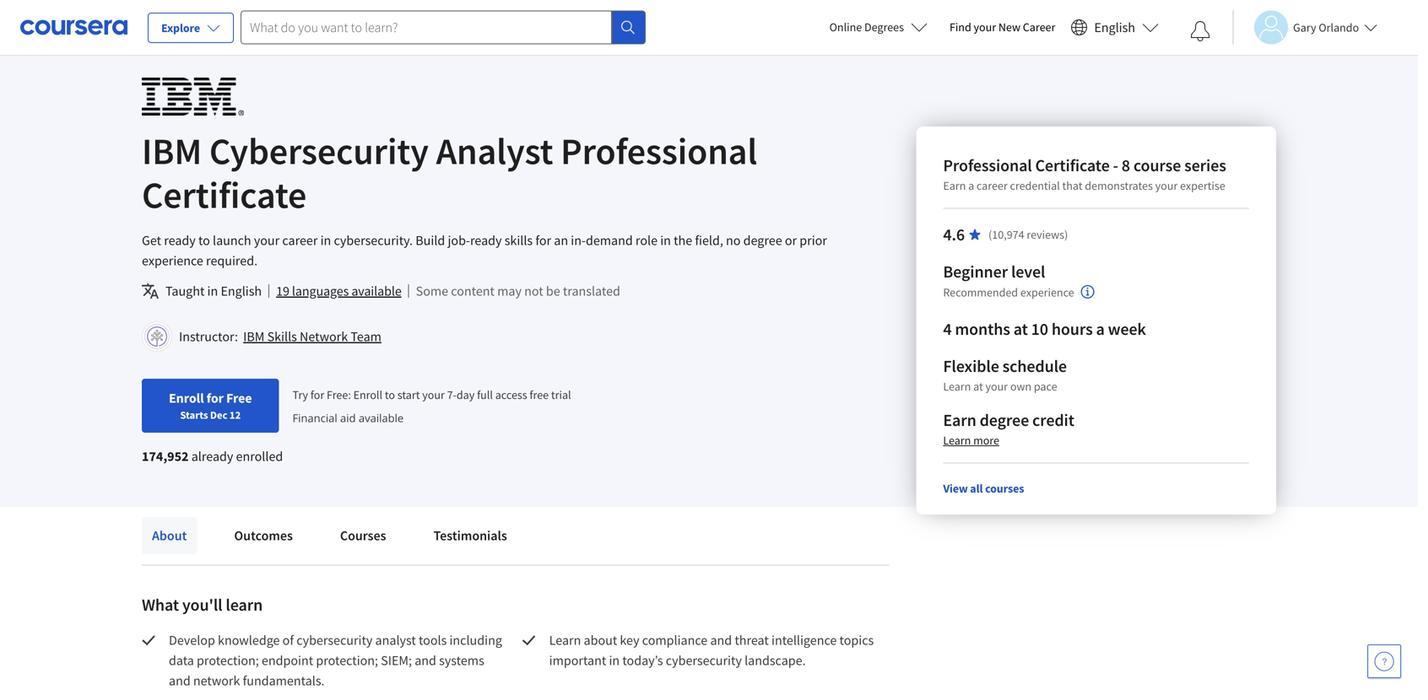 Task type: vqa. For each thing, say whether or not it's contained in the screenshot.
Student experience
no



Task type: locate. For each thing, give the bounding box(es) containing it.
gary orlando
[[1294, 20, 1360, 35]]

0 horizontal spatial and
[[169, 673, 191, 690]]

0 vertical spatial a
[[969, 178, 975, 193]]

What do you want to learn? text field
[[241, 11, 612, 44]]

threat
[[735, 633, 769, 649]]

cybersecurity inside the learn about key compliance and threat intelligence topics important in today's cybersecurity landscape.
[[666, 653, 742, 670]]

cybersecurity.
[[334, 232, 413, 249]]

0 vertical spatial earn
[[944, 178, 966, 193]]

view all courses link
[[944, 481, 1025, 497]]

ready left skills
[[470, 232, 502, 249]]

1 horizontal spatial a
[[1097, 319, 1105, 340]]

outcomes link
[[224, 518, 303, 555]]

skills
[[505, 232, 533, 249]]

2 vertical spatial learn
[[550, 633, 581, 649]]

1 vertical spatial earn
[[944, 410, 977, 431]]

and inside the learn about key compliance and threat intelligence topics important in today's cybersecurity landscape.
[[711, 633, 732, 649]]

0 vertical spatial at
[[1014, 319, 1028, 340]]

earn degree credit learn more
[[944, 410, 1075, 448]]

your inside try for free: enroll to start your 7-day full access free trial financial aid available
[[422, 387, 445, 403]]

ibm down ibm image
[[142, 128, 202, 174]]

1 vertical spatial at
[[974, 379, 984, 394]]

enroll up starts
[[169, 390, 204, 407]]

an
[[554, 232, 568, 249]]

0 horizontal spatial enroll
[[169, 390, 204, 407]]

0 vertical spatial available
[[352, 283, 402, 300]]

develop
[[169, 633, 215, 649]]

required.
[[206, 253, 258, 269]]

learn about key compliance and threat intelligence topics important in today's cybersecurity landscape.
[[550, 633, 877, 670]]

1 horizontal spatial ibm
[[243, 329, 265, 345]]

in left the cybersecurity.
[[321, 232, 331, 249]]

pace
[[1034, 379, 1058, 394]]

available inside button
[[352, 283, 402, 300]]

coursera image
[[20, 14, 128, 41]]

0 horizontal spatial a
[[969, 178, 975, 193]]

experience down get
[[142, 253, 203, 269]]

earn up "4.6"
[[944, 178, 966, 193]]

0 horizontal spatial ready
[[164, 232, 196, 249]]

1 vertical spatial learn
[[944, 433, 971, 448]]

what you'll learn
[[142, 595, 263, 616]]

None search field
[[241, 11, 646, 44]]

certificate up launch
[[142, 171, 307, 218]]

19 languages available
[[276, 283, 402, 300]]

0 vertical spatial experience
[[142, 253, 203, 269]]

ibm
[[142, 128, 202, 174], [243, 329, 265, 345]]

learn left more
[[944, 433, 971, 448]]

career up 19
[[282, 232, 318, 249]]

ibm cybersecurity analyst professional certificate
[[142, 128, 758, 218]]

testimonials link
[[424, 518, 517, 555]]

cybersecurity inside develop knowledge of cybersecurity analyst tools including data protection; endpoint protection; siem; and systems and network fundamentals.
[[297, 633, 373, 649]]

experience down level
[[1021, 285, 1075, 300]]

taught in english
[[166, 283, 262, 300]]

0 horizontal spatial cybersecurity
[[297, 633, 373, 649]]

0 vertical spatial to
[[198, 232, 210, 249]]

0 vertical spatial career
[[977, 178, 1008, 193]]

1 vertical spatial to
[[385, 387, 395, 403]]

flexible
[[944, 356, 1000, 377]]

1 horizontal spatial english
[[1095, 19, 1136, 36]]

2 horizontal spatial and
[[711, 633, 732, 649]]

0 horizontal spatial certificate
[[142, 171, 307, 218]]

4 months at 10 hours a week
[[944, 319, 1147, 340]]

in-
[[571, 232, 586, 249]]

develop knowledge of cybersecurity analyst tools including data protection; endpoint protection; siem; and systems and network fundamentals.
[[169, 633, 505, 690]]

1 horizontal spatial for
[[311, 387, 325, 403]]

in down about
[[609, 653, 620, 670]]

1 vertical spatial experience
[[1021, 285, 1075, 300]]

1 horizontal spatial protection;
[[316, 653, 378, 670]]

experience inside get ready to launch your career in cybersecurity. build job-ready skills for an in-demand role in the field, no degree or prior experience required.
[[142, 253, 203, 269]]

some
[[416, 283, 449, 300]]

0 horizontal spatial career
[[282, 232, 318, 249]]

career left credential
[[977, 178, 1008, 193]]

credential
[[1011, 178, 1061, 193]]

0 horizontal spatial professional
[[561, 128, 758, 174]]

0 vertical spatial learn
[[944, 379, 971, 394]]

at down flexible
[[974, 379, 984, 394]]

a left credential
[[969, 178, 975, 193]]

0 vertical spatial and
[[711, 633, 732, 649]]

1 horizontal spatial and
[[415, 653, 437, 670]]

0 horizontal spatial ibm
[[142, 128, 202, 174]]

what
[[142, 595, 179, 616]]

ready right get
[[164, 232, 196, 249]]

free
[[530, 387, 549, 403]]

certificate up that
[[1036, 155, 1110, 176]]

174,952 already enrolled
[[142, 448, 283, 465]]

financial aid available button
[[293, 411, 404, 426]]

all
[[971, 481, 983, 497]]

your left own
[[986, 379, 1008, 394]]

the
[[674, 232, 693, 249]]

analyst
[[436, 128, 554, 174]]

certificate
[[1036, 155, 1110, 176], [142, 171, 307, 218]]

protection; up network
[[197, 653, 259, 670]]

1 horizontal spatial to
[[385, 387, 395, 403]]

available up team on the top
[[352, 283, 402, 300]]

beginner
[[944, 261, 1008, 283]]

home image
[[144, 0, 157, 12]]

protection; left siem;
[[316, 653, 378, 670]]

and down data
[[169, 673, 191, 690]]

in inside the learn about key compliance and threat intelligence topics important in today's cybersecurity landscape.
[[609, 653, 620, 670]]

testimonials
[[434, 528, 507, 545]]

0 vertical spatial ibm
[[142, 128, 202, 174]]

protection;
[[197, 653, 259, 670], [316, 653, 378, 670]]

launch
[[213, 232, 251, 249]]

1 horizontal spatial cybersecurity
[[666, 653, 742, 670]]

try for free: enroll to start your 7-day full access free trial financial aid available
[[293, 387, 571, 426]]

to left start
[[385, 387, 395, 403]]

earn up learn more "link" at the right of the page
[[944, 410, 977, 431]]

demand
[[586, 232, 633, 249]]

today's
[[623, 653, 663, 670]]

1 vertical spatial and
[[415, 653, 437, 670]]

0 horizontal spatial for
[[207, 390, 224, 407]]

prior
[[800, 232, 828, 249]]

english down required.
[[221, 283, 262, 300]]

professional
[[561, 128, 758, 174], [944, 155, 1033, 176]]

a left week
[[1097, 319, 1105, 340]]

explore
[[161, 20, 200, 35]]

your down course
[[1156, 178, 1178, 193]]

to left launch
[[198, 232, 210, 249]]

1 vertical spatial career
[[282, 232, 318, 249]]

1 vertical spatial available
[[359, 411, 404, 426]]

and left threat
[[711, 633, 732, 649]]

not
[[525, 283, 544, 300]]

0 vertical spatial cybersecurity
[[297, 633, 373, 649]]

and down 'tools'
[[415, 653, 437, 670]]

0 horizontal spatial protection;
[[197, 653, 259, 670]]

view
[[944, 481, 968, 497]]

degree inside earn degree credit learn more
[[980, 410, 1030, 431]]

for left an
[[536, 232, 552, 249]]

1 vertical spatial degree
[[980, 410, 1030, 431]]

1 horizontal spatial enroll
[[354, 387, 383, 403]]

learn inside the learn about key compliance and threat intelligence topics important in today's cybersecurity landscape.
[[550, 633, 581, 649]]

1 ready from the left
[[164, 232, 196, 249]]

1 protection; from the left
[[197, 653, 259, 670]]

learn down flexible
[[944, 379, 971, 394]]

4.6
[[944, 224, 965, 245]]

your inside flexible schedule learn at your own pace
[[986, 379, 1008, 394]]

trial
[[551, 387, 571, 403]]

for inside enroll for free starts dec 12
[[207, 390, 224, 407]]

1 horizontal spatial experience
[[1021, 285, 1075, 300]]

enroll right free:
[[354, 387, 383, 403]]

earn inside professional certificate - 8 course series earn a career credential that demonstrates your expertise
[[944, 178, 966, 193]]

get ready to launch your career in cybersecurity. build job-ready skills for an in-demand role in the field, no degree or prior experience required.
[[142, 232, 828, 269]]

for up "dec"
[[207, 390, 224, 407]]

a
[[969, 178, 975, 193], [1097, 319, 1105, 340]]

get
[[142, 232, 161, 249]]

available inside try for free: enroll to start your 7-day full access free trial financial aid available
[[359, 411, 404, 426]]

1 earn from the top
[[944, 178, 966, 193]]

your left '7-'
[[422, 387, 445, 403]]

1 vertical spatial english
[[221, 283, 262, 300]]

ibm left skills
[[243, 329, 265, 345]]

for right try
[[311, 387, 325, 403]]

0 vertical spatial degree
[[744, 232, 783, 249]]

cybersecurity down compliance
[[666, 653, 742, 670]]

learn up important at the bottom of the page
[[550, 633, 581, 649]]

enrolled
[[236, 448, 283, 465]]

experience
[[142, 253, 203, 269], [1021, 285, 1075, 300]]

0 horizontal spatial experience
[[142, 253, 203, 269]]

2 horizontal spatial for
[[536, 232, 552, 249]]

at left 10
[[1014, 319, 1028, 340]]

including
[[450, 633, 502, 649]]

0 horizontal spatial degree
[[744, 232, 783, 249]]

available right aid
[[359, 411, 404, 426]]

about
[[152, 528, 187, 545]]

at inside flexible schedule learn at your own pace
[[974, 379, 984, 394]]

learn inside earn degree credit learn more
[[944, 433, 971, 448]]

0 horizontal spatial at
[[974, 379, 984, 394]]

courses
[[986, 481, 1025, 497]]

reviews)
[[1027, 227, 1069, 242]]

cybersecurity
[[297, 633, 373, 649], [666, 653, 742, 670]]

in
[[321, 232, 331, 249], [661, 232, 671, 249], [207, 283, 218, 300], [609, 653, 620, 670]]

important
[[550, 653, 607, 670]]

for inside try for free: enroll to start your 7-day full access free trial financial aid available
[[311, 387, 325, 403]]

a inside professional certificate - 8 course series earn a career credential that demonstrates your expertise
[[969, 178, 975, 193]]

show notifications image
[[1191, 21, 1211, 41]]

1 horizontal spatial professional
[[944, 155, 1033, 176]]

certificate inside professional certificate - 8 course series earn a career credential that demonstrates your expertise
[[1036, 155, 1110, 176]]

learn more link
[[944, 433, 1000, 448]]

cybersecurity right of
[[297, 633, 373, 649]]

1 horizontal spatial career
[[977, 178, 1008, 193]]

demonstrates
[[1085, 178, 1154, 193]]

full
[[477, 387, 493, 403]]

english button
[[1064, 0, 1166, 55]]

taught
[[166, 283, 205, 300]]

7-
[[447, 387, 457, 403]]

degree up more
[[980, 410, 1030, 431]]

1 horizontal spatial ready
[[470, 232, 502, 249]]

4
[[944, 319, 952, 340]]

learn
[[944, 379, 971, 394], [944, 433, 971, 448], [550, 633, 581, 649]]

degree left or
[[744, 232, 783, 249]]

your right launch
[[254, 232, 280, 249]]

degree
[[744, 232, 783, 249], [980, 410, 1030, 431]]

aid
[[340, 411, 356, 426]]

1 horizontal spatial degree
[[980, 410, 1030, 431]]

0 vertical spatial english
[[1095, 19, 1136, 36]]

enroll inside enroll for free starts dec 12
[[169, 390, 204, 407]]

earn
[[944, 178, 966, 193], [944, 410, 977, 431]]

1 horizontal spatial certificate
[[1036, 155, 1110, 176]]

0 horizontal spatial english
[[221, 283, 262, 300]]

credit
[[1033, 410, 1075, 431]]

1 vertical spatial cybersecurity
[[666, 653, 742, 670]]

that
[[1063, 178, 1083, 193]]

1 vertical spatial a
[[1097, 319, 1105, 340]]

2 earn from the top
[[944, 410, 977, 431]]

0 horizontal spatial to
[[198, 232, 210, 249]]

career inside get ready to launch your career in cybersecurity. build job-ready skills for an in-demand role in the field, no degree or prior experience required.
[[282, 232, 318, 249]]

english right career
[[1095, 19, 1136, 36]]



Task type: describe. For each thing, give the bounding box(es) containing it.
level
[[1012, 261, 1046, 283]]

professional inside professional certificate - 8 course series earn a career credential that demonstrates your expertise
[[944, 155, 1033, 176]]

courses link
[[330, 518, 397, 555]]

recommended
[[944, 285, 1019, 300]]

degrees
[[865, 19, 904, 35]]

find your new career link
[[942, 17, 1064, 38]]

outcomes
[[234, 528, 293, 545]]

series
[[1185, 155, 1227, 176]]

skills
[[267, 329, 297, 345]]

about link
[[142, 518, 197, 555]]

1 vertical spatial ibm
[[243, 329, 265, 345]]

role
[[636, 232, 658, 249]]

ibm image
[[142, 78, 244, 116]]

information about difficulty level pre-requisites. image
[[1082, 285, 1095, 299]]

2 vertical spatial and
[[169, 673, 191, 690]]

professional certificate - 8 course series earn a career credential that demonstrates your expertise
[[944, 155, 1227, 193]]

some content may not be translated
[[416, 283, 621, 300]]

of
[[283, 633, 294, 649]]

12
[[230, 409, 241, 422]]

endpoint
[[262, 653, 313, 670]]

access
[[496, 387, 528, 403]]

for for try for free: enroll to start your 7-day full access free trial
[[311, 387, 325, 403]]

2 protection; from the left
[[316, 653, 378, 670]]

landscape.
[[745, 653, 806, 670]]

or
[[785, 232, 797, 249]]

(10,974
[[989, 227, 1025, 242]]

find your new career
[[950, 19, 1056, 35]]

english inside english button
[[1095, 19, 1136, 36]]

compliance
[[642, 633, 708, 649]]

recommended experience
[[944, 285, 1075, 300]]

in left the
[[661, 232, 671, 249]]

fundamentals.
[[243, 673, 325, 690]]

2 ready from the left
[[470, 232, 502, 249]]

to inside get ready to launch your career in cybersecurity. build job-ready skills for an in-demand role in the field, no degree or prior experience required.
[[198, 232, 210, 249]]

build
[[416, 232, 445, 249]]

orlando
[[1319, 20, 1360, 35]]

try
[[293, 387, 308, 403]]

ibm skills network team image
[[144, 324, 170, 350]]

starts
[[180, 409, 208, 422]]

19 languages available button
[[276, 281, 402, 302]]

day
[[457, 387, 475, 403]]

data
[[169, 653, 194, 670]]

174,952
[[142, 448, 189, 465]]

field,
[[695, 232, 724, 249]]

network
[[193, 673, 240, 690]]

tools
[[419, 633, 447, 649]]

beginner level
[[944, 261, 1046, 283]]

expertise
[[1181, 178, 1226, 193]]

languages
[[292, 283, 349, 300]]

in right the taught
[[207, 283, 218, 300]]

cybersecurity
[[209, 128, 429, 174]]

schedule
[[1003, 356, 1067, 377]]

flexible schedule learn at your own pace
[[944, 356, 1067, 394]]

online degrees
[[830, 19, 904, 35]]

professional inside ibm cybersecurity analyst professional certificate
[[561, 128, 758, 174]]

week
[[1109, 319, 1147, 340]]

ibm inside ibm cybersecurity analyst professional certificate
[[142, 128, 202, 174]]

your inside professional certificate - 8 course series earn a career credential that demonstrates your expertise
[[1156, 178, 1178, 193]]

free:
[[327, 387, 351, 403]]

10
[[1032, 319, 1049, 340]]

courses
[[340, 528, 386, 545]]

explore button
[[148, 13, 234, 43]]

find
[[950, 19, 972, 35]]

content
[[451, 283, 495, 300]]

topics
[[840, 633, 874, 649]]

earn inside earn degree credit learn more
[[944, 410, 977, 431]]

course
[[1134, 155, 1182, 176]]

certificate inside ibm cybersecurity analyst professional certificate
[[142, 171, 307, 218]]

instructor:
[[179, 329, 238, 345]]

your inside get ready to launch your career in cybersecurity. build job-ready skills for an in-demand role in the field, no degree or prior experience required.
[[254, 232, 280, 249]]

enroll inside try for free: enroll to start your 7-day full access free trial financial aid available
[[354, 387, 383, 403]]

1 horizontal spatial at
[[1014, 319, 1028, 340]]

online
[[830, 19, 862, 35]]

instructor: ibm skills network team
[[179, 329, 382, 345]]

learn inside flexible schedule learn at your own pace
[[944, 379, 971, 394]]

degree inside get ready to launch your career in cybersecurity. build job-ready skills for an in-demand role in the field, no degree or prior experience required.
[[744, 232, 783, 249]]

to inside try for free: enroll to start your 7-day full access free trial financial aid available
[[385, 387, 395, 403]]

free
[[226, 390, 252, 407]]

learn
[[226, 595, 263, 616]]

for for enroll for free
[[207, 390, 224, 407]]

translated
[[563, 283, 621, 300]]

intelligence
[[772, 633, 837, 649]]

about
[[584, 633, 618, 649]]

your right find
[[974, 19, 997, 35]]

months
[[956, 319, 1011, 340]]

network
[[300, 329, 348, 345]]

career inside professional certificate - 8 course series earn a career credential that demonstrates your expertise
[[977, 178, 1008, 193]]

gary orlando button
[[1233, 11, 1378, 44]]

key
[[620, 633, 640, 649]]

view all courses
[[944, 481, 1025, 497]]

new
[[999, 19, 1021, 35]]

for inside get ready to launch your career in cybersecurity. build job-ready skills for an in-demand role in the field, no degree or prior experience required.
[[536, 232, 552, 249]]

help center image
[[1375, 652, 1395, 672]]

you'll
[[182, 595, 223, 616]]

8
[[1122, 155, 1131, 176]]

-
[[1114, 155, 1119, 176]]

own
[[1011, 379, 1032, 394]]



